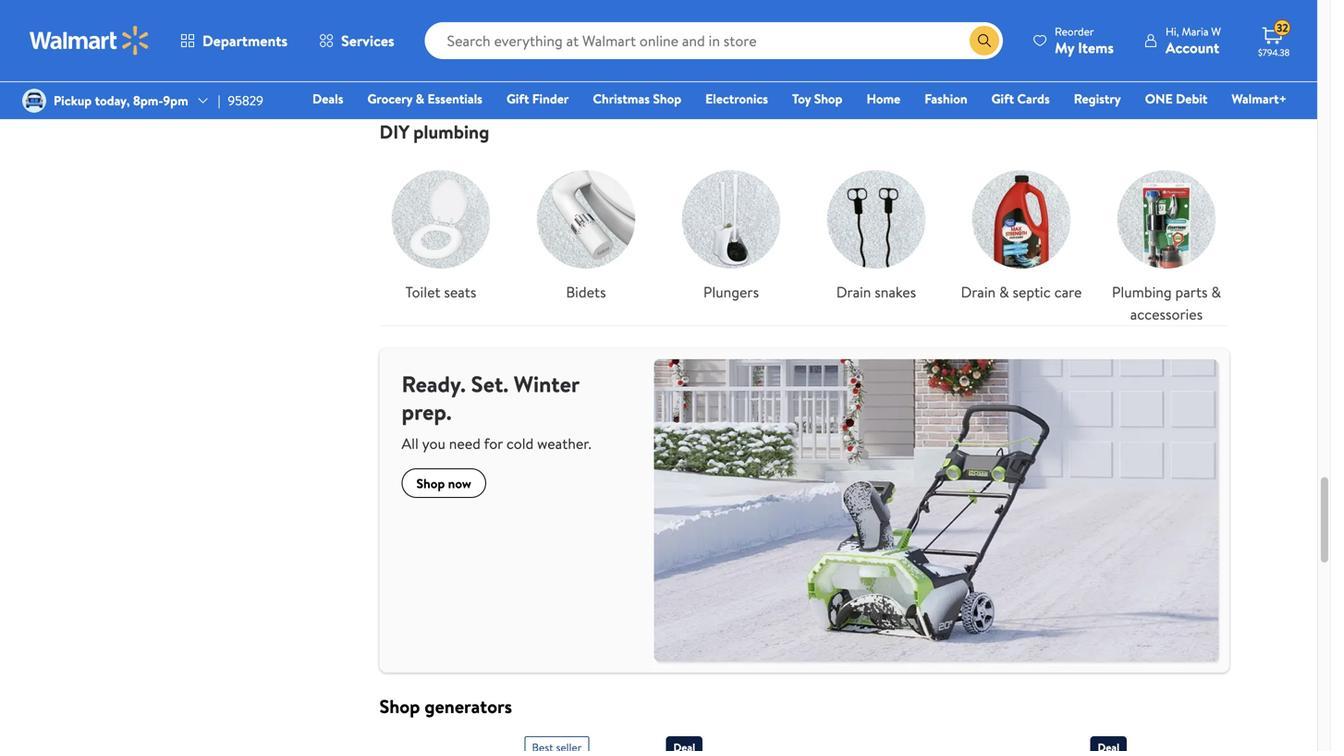 Task type: vqa. For each thing, say whether or not it's contained in the screenshot.
Plungers
yes



Task type: locate. For each thing, give the bounding box(es) containing it.
& right parts at top
[[1211, 282, 1221, 302]]

deals link
[[304, 89, 352, 109]]

1 gift from the left
[[507, 90, 529, 108]]

filter out the impurities for refreshing sips.
[[975, 5, 1213, 23]]

replace
[[685, 5, 729, 23]]

throughout
[[492, 5, 556, 23]]

fashion link
[[916, 89, 976, 109]]

0 horizontal spatial for
[[484, 434, 503, 454]]

shop now link
[[402, 469, 486, 498]]

fashion
[[925, 90, 967, 108]]

0 vertical spatial list
[[368, 0, 1239, 98]]

shop now inside shop now link
[[416, 474, 471, 493]]

0 vertical spatial for
[[1110, 5, 1126, 23]]

shop now up grocery & essentials link
[[410, 61, 465, 79]]

1 list item from the left
[[368, 0, 659, 98]]

drain left septic
[[961, 282, 996, 302]]

set.
[[471, 369, 508, 400]]

walmart+ link
[[1223, 89, 1295, 109]]

now
[[442, 61, 465, 79], [732, 61, 755, 79], [448, 474, 471, 493]]

regularly
[[732, 5, 781, 23]]

diy
[[379, 119, 409, 145]]

shop now
[[410, 61, 465, 79], [700, 61, 755, 79], [416, 474, 471, 493]]

list
[[368, 0, 1239, 98], [368, 143, 1239, 325]]

gift left cards
[[992, 90, 1014, 108]]

the
[[1029, 5, 1048, 23]]

departments button
[[165, 18, 303, 63]]

now for regularly
[[732, 61, 755, 79]]

toilet
[[405, 282, 441, 302]]

shop
[[410, 61, 438, 79], [700, 61, 729, 79], [653, 90, 681, 108], [814, 90, 843, 108], [416, 474, 445, 493], [379, 694, 420, 719]]

departments
[[202, 31, 288, 51]]

now down need at the bottom left
[[448, 474, 471, 493]]

ready. set. winter prep. all you need for cold weather.
[[402, 369, 592, 454]]

christmas shop
[[593, 90, 681, 108]]

today,
[[95, 91, 130, 110]]

& right grocery
[[416, 90, 424, 108]]

breathe
[[796, 5, 839, 23]]

0 horizontal spatial gift
[[507, 90, 529, 108]]

2 list from the top
[[368, 143, 1239, 325]]

Search search field
[[425, 22, 1003, 59]]

for right impurities
[[1110, 5, 1126, 23]]

gift cards link
[[983, 89, 1058, 109]]

for
[[1110, 5, 1126, 23], [484, 434, 503, 454]]

for left cold
[[484, 434, 503, 454]]

gift left finder
[[507, 90, 529, 108]]

walmart+
[[1232, 90, 1287, 108]]

gift for gift finder
[[507, 90, 529, 108]]

sips.
[[1190, 5, 1213, 23]]

& left breathe
[[784, 5, 793, 23]]

registry
[[1074, 90, 1121, 108]]

maria
[[1182, 24, 1209, 39]]

shop generators
[[379, 694, 512, 719]]

8pm-
[[133, 91, 163, 110]]

you
[[422, 434, 445, 454]]

1 list from the top
[[368, 0, 1239, 98]]

& left septic
[[999, 282, 1009, 302]]

your
[[559, 5, 584, 23]]

0 horizontal spatial drain
[[836, 282, 871, 302]]

home
[[867, 90, 901, 108]]

shop now for reduce
[[410, 61, 465, 79]]

1 horizontal spatial drain
[[961, 282, 996, 302]]

shop now up electronics link
[[700, 61, 755, 79]]

generators
[[425, 694, 512, 719]]

now up electronics link
[[732, 61, 755, 79]]

hi, maria w account
[[1166, 24, 1221, 58]]

drain & septic care
[[961, 282, 1082, 302]]

list item containing replace regularly & breathe easier.
[[659, 0, 949, 98]]

toy shop link
[[784, 89, 851, 109]]

1 vertical spatial for
[[484, 434, 503, 454]]

& inside list item
[[784, 5, 793, 23]]

1 horizontal spatial gift
[[992, 90, 1014, 108]]

now up essentials
[[442, 61, 465, 79]]

prep.
[[402, 397, 452, 428]]

pickup today, 8pm-9pm
[[54, 91, 188, 110]]

 image
[[22, 89, 46, 113]]

search icon image
[[977, 33, 992, 48]]

2 drain from the left
[[961, 282, 996, 302]]

finder
[[532, 90, 569, 108]]

1 horizontal spatial for
[[1110, 5, 1126, 23]]

gift finder
[[507, 90, 569, 108]]

toy shop
[[792, 90, 843, 108]]

gift
[[507, 90, 529, 108], [992, 90, 1014, 108]]

1 drain from the left
[[836, 282, 871, 302]]

drain for drain & septic care
[[961, 282, 996, 302]]

debit
[[1176, 90, 1208, 108]]

list item
[[368, 0, 659, 98], [659, 0, 949, 98]]

gift for gift cards
[[992, 90, 1014, 108]]

drain left snakes
[[836, 282, 871, 302]]

for inside list item
[[1110, 5, 1126, 23]]

2 gift from the left
[[992, 90, 1014, 108]]

shop now down you
[[416, 474, 471, 493]]

shop down search search field
[[700, 61, 729, 79]]

plungers link
[[670, 158, 793, 303]]

1 vertical spatial list
[[368, 143, 1239, 325]]

seats
[[444, 282, 476, 302]]

95829
[[228, 91, 263, 110]]

2 list item from the left
[[659, 0, 949, 98]]

&
[[784, 5, 793, 23], [416, 90, 424, 108], [999, 282, 1009, 302], [1211, 282, 1221, 302]]

toy
[[792, 90, 811, 108]]

one debit
[[1145, 90, 1208, 108]]

shop up grocery & essentials link
[[410, 61, 438, 79]]

plumbing parts & accessories link
[[1105, 158, 1228, 325]]

Walmart Site-Wide search field
[[425, 22, 1003, 59]]

shop now for replace
[[700, 61, 755, 79]]



Task type: describe. For each thing, give the bounding box(es) containing it.
one debit link
[[1137, 89, 1216, 109]]

list containing toilet seats
[[368, 143, 1239, 325]]

hi,
[[1166, 24, 1179, 39]]

replace regularly & breathe easier.
[[685, 5, 877, 23]]

one
[[1145, 90, 1173, 108]]

list containing reduce allergens throughout your space.
[[368, 0, 1239, 98]]

drain snakes
[[836, 282, 916, 302]]

parts
[[1175, 282, 1208, 302]]

christmas
[[593, 90, 650, 108]]

drain snakes link
[[815, 158, 938, 303]]

filter out the impurities for refreshing sips. list item
[[949, 0, 1239, 98]]

care
[[1054, 282, 1082, 302]]

plungers
[[703, 282, 759, 302]]

items
[[1078, 37, 1114, 58]]

bidets link
[[525, 158, 648, 303]]

plumbing
[[1112, 282, 1172, 302]]

shop right christmas
[[653, 90, 681, 108]]

essentials
[[428, 90, 483, 108]]

allergens
[[439, 5, 489, 23]]

all
[[402, 434, 419, 454]]

toilet seats
[[405, 282, 476, 302]]

need
[[449, 434, 481, 454]]

deals
[[312, 90, 343, 108]]

christmas shop link
[[585, 89, 690, 109]]

services button
[[303, 18, 410, 63]]

space.
[[587, 5, 622, 23]]

reorder
[[1055, 24, 1094, 39]]

diy plumbing
[[379, 119, 489, 145]]

electronics link
[[697, 89, 777, 109]]

accessories
[[1130, 304, 1203, 324]]

electronics
[[705, 90, 768, 108]]

filter
[[975, 5, 1005, 23]]

bidets
[[566, 282, 606, 302]]

shop left generators
[[379, 694, 420, 719]]

$794.38
[[1258, 46, 1290, 59]]

out
[[1008, 5, 1027, 23]]

plumbing
[[413, 119, 489, 145]]

winter
[[514, 369, 579, 400]]

filter out the impurities for refreshing sips. link
[[960, 0, 1228, 83]]

shop right toy
[[814, 90, 843, 108]]

registry link
[[1066, 89, 1129, 109]]

impurities
[[1051, 5, 1107, 23]]

snakes
[[875, 282, 916, 302]]

pickup
[[54, 91, 92, 110]]

reorder my items
[[1055, 24, 1114, 58]]

gift cards
[[992, 90, 1050, 108]]

reduce allergens throughout your space.
[[394, 5, 622, 23]]

easier.
[[842, 5, 877, 23]]

grocery & essentials
[[367, 90, 483, 108]]

refreshing
[[1129, 5, 1187, 23]]

home link
[[858, 89, 909, 109]]

my
[[1055, 37, 1074, 58]]

services
[[341, 31, 394, 51]]

now for allergens
[[442, 61, 465, 79]]

grocery & essentials link
[[359, 89, 491, 109]]

account
[[1166, 37, 1220, 58]]

toilet seats link
[[379, 158, 502, 303]]

drain & septic care link
[[960, 158, 1083, 303]]

weather.
[[537, 434, 592, 454]]

| 95829
[[218, 91, 263, 110]]

walmart image
[[30, 26, 150, 55]]

for inside 'ready. set. winter prep. all you need for cold weather.'
[[484, 434, 503, 454]]

w
[[1211, 24, 1221, 39]]

shop down you
[[416, 474, 445, 493]]

cold
[[506, 434, 534, 454]]

plumbing parts & accessories
[[1112, 282, 1221, 324]]

9pm
[[163, 91, 188, 110]]

& inside plumbing parts & accessories
[[1211, 282, 1221, 302]]

ready.
[[402, 369, 466, 400]]

grocery
[[367, 90, 413, 108]]

gift finder link
[[498, 89, 577, 109]]

|
[[218, 91, 220, 110]]

list item containing reduce allergens throughout your space.
[[368, 0, 659, 98]]

32
[[1277, 20, 1288, 36]]

reduce
[[394, 5, 436, 23]]

drain for drain snakes
[[836, 282, 871, 302]]



